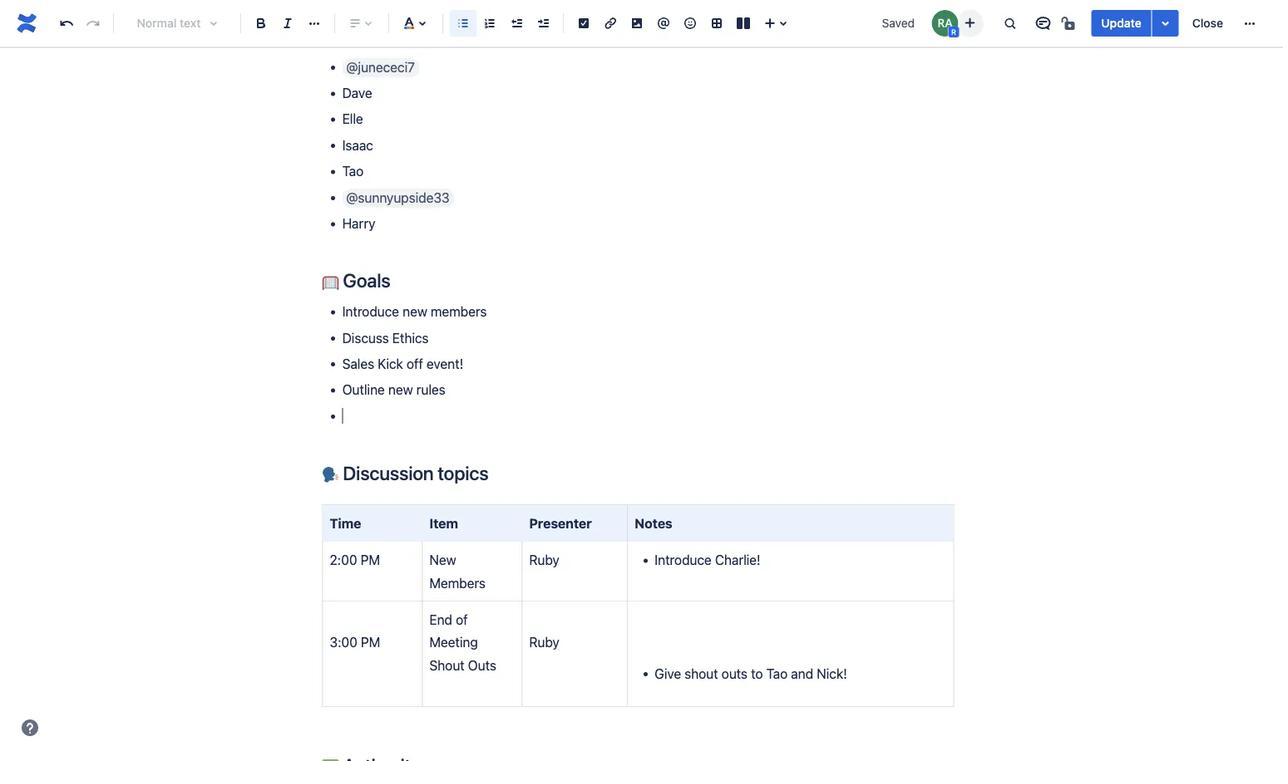 Task type: locate. For each thing, give the bounding box(es) containing it.
bullet list ⌘⇧8 image
[[453, 13, 473, 33]]

update button
[[1091, 10, 1151, 37]]

introduce for introduce new members
[[342, 304, 399, 320]]

confluence image
[[13, 10, 40, 37]]

off
[[407, 356, 423, 372]]

0 horizontal spatial introduce
[[342, 304, 399, 320]]

0 vertical spatial ruby
[[529, 553, 559, 568]]

pm
[[361, 553, 380, 568], [361, 635, 380, 651]]

ruby for new members
[[529, 553, 559, 568]]

introduce for introduce charlie!
[[655, 553, 712, 568]]

pm for 3:00 pm
[[361, 635, 380, 651]]

2 ruby from the top
[[529, 635, 559, 651]]

discussion topics
[[339, 462, 489, 484]]

pm right 3:00
[[361, 635, 380, 651]]

1 vertical spatial new
[[388, 382, 413, 398]]

outline new rules
[[342, 382, 445, 398]]

new down sales kick off event!
[[388, 382, 413, 398]]

0 vertical spatial new
[[403, 304, 427, 320]]

event!
[[427, 356, 463, 372]]

charlie!
[[715, 553, 761, 568]]

new up ethics
[[403, 304, 427, 320]]

0 vertical spatial pm
[[361, 553, 380, 568]]

new
[[403, 304, 427, 320], [388, 382, 413, 398]]

discuss
[[342, 330, 389, 346]]

introduce up discuss
[[342, 304, 399, 320]]

pm right '2:00'
[[361, 553, 380, 568]]

and
[[791, 666, 813, 682]]

introduce new members
[[342, 304, 487, 320]]

1 vertical spatial pm
[[361, 635, 380, 651]]

more formatting image
[[304, 13, 324, 33]]

3:00
[[330, 635, 357, 651]]

0 vertical spatial introduce
[[342, 304, 399, 320]]

1 pm from the top
[[361, 553, 380, 568]]

invite to edit image
[[960, 13, 980, 33]]

kick
[[378, 356, 403, 372]]

tao down isaac
[[342, 163, 364, 179]]

ruby down presenter
[[529, 553, 559, 568]]

introduce down notes
[[655, 553, 712, 568]]

1 horizontal spatial introduce
[[655, 553, 712, 568]]

:speaking_head: image
[[322, 467, 339, 484]]

tao
[[342, 163, 364, 179], [766, 666, 788, 682]]

end of meeting shout outs
[[429, 612, 496, 674]]

0 horizontal spatial tao
[[342, 163, 364, 179]]

new for introduce
[[403, 304, 427, 320]]

ruby right the 'end of meeting shout outs'
[[529, 635, 559, 651]]

ruby
[[529, 553, 559, 568], [529, 635, 559, 651]]

1 vertical spatial tao
[[766, 666, 788, 682]]

1 vertical spatial introduce
[[655, 553, 712, 568]]

members
[[431, 304, 487, 320]]

tao right to
[[766, 666, 788, 682]]

ruby anderson image
[[932, 10, 958, 37]]

2 pm from the top
[[361, 635, 380, 651]]

:speaking_head: image
[[322, 467, 339, 484]]

:goal: image
[[322, 274, 339, 291], [322, 274, 339, 291]]

1 vertical spatial ruby
[[529, 635, 559, 651]]

redo ⌘⇧z image
[[83, 13, 103, 33]]

mention image
[[654, 13, 674, 33]]

goals
[[339, 269, 390, 292]]

to
[[751, 666, 763, 682]]

0 vertical spatial tao
[[342, 163, 364, 179]]

introduce
[[342, 304, 399, 320], [655, 553, 712, 568]]

link image
[[600, 13, 620, 33]]

shout
[[685, 666, 718, 682]]

time
[[330, 516, 361, 531]]

1 ruby from the top
[[529, 553, 559, 568]]

outs
[[722, 666, 748, 682]]

new for outline
[[388, 382, 413, 398]]

emoji image
[[680, 13, 700, 33]]



Task type: vqa. For each thing, say whether or not it's contained in the screenshot.
"Appswitcher Icon"
no



Task type: describe. For each thing, give the bounding box(es) containing it.
confluence image
[[13, 10, 40, 37]]

discussion
[[343, 462, 434, 484]]

isaac
[[342, 137, 373, 153]]

action item image
[[574, 13, 594, 33]]

notes
[[635, 516, 672, 531]]

close
[[1192, 16, 1223, 30]]

update
[[1101, 16, 1142, 30]]

editable content region
[[296, 0, 981, 762]]

help image
[[20, 718, 40, 738]]

elle
[[342, 111, 363, 127]]

dave
[[342, 85, 372, 101]]

members
[[429, 575, 486, 591]]

ruby for end of meeting shout outs
[[529, 635, 559, 651]]

comment icon image
[[1033, 13, 1053, 33]]

table image
[[707, 13, 727, 33]]

pm for 2:00 pm
[[361, 553, 380, 568]]

2:00 pm
[[330, 553, 380, 568]]

more image
[[1240, 13, 1260, 33]]

1 horizontal spatial tao
[[766, 666, 788, 682]]

close button
[[1182, 10, 1233, 37]]

bold ⌘b image
[[251, 13, 271, 33]]

meeting
[[429, 635, 478, 651]]

introduce charlie!
[[655, 553, 761, 568]]

outline
[[342, 382, 385, 398]]

sales
[[342, 356, 374, 372]]

ethics
[[392, 330, 429, 346]]

indent tab image
[[533, 13, 553, 33]]

presenter
[[529, 516, 592, 531]]

rules
[[416, 382, 445, 398]]

nick!
[[817, 666, 847, 682]]

give shout outs to tao and nick!
[[655, 666, 847, 682]]

outs
[[468, 658, 496, 674]]

add image, video, or file image
[[627, 13, 647, 33]]

italic ⌘i image
[[278, 13, 298, 33]]

give
[[655, 666, 681, 682]]

saved
[[882, 16, 915, 30]]

discuss ethics
[[342, 330, 429, 346]]

@junececi7
[[346, 59, 415, 75]]

new members
[[429, 553, 486, 591]]

topics
[[438, 462, 489, 484]]

shout
[[429, 658, 465, 674]]

end
[[429, 612, 452, 628]]

of
[[456, 612, 468, 628]]

find and replace image
[[1000, 13, 1020, 33]]

layouts image
[[733, 13, 753, 33]]

3:00 pm
[[330, 635, 380, 651]]

new
[[429, 553, 456, 568]]

item
[[429, 516, 458, 531]]

g
[[342, 408, 352, 424]]

harry
[[342, 216, 375, 231]]

numbered list ⌘⇧7 image
[[480, 13, 500, 33]]

@sunnyupside33
[[346, 190, 450, 205]]

sales kick off event!
[[342, 356, 463, 372]]

outdent ⇧tab image
[[506, 13, 526, 33]]

2:00
[[330, 553, 357, 568]]

adjust update settings image
[[1156, 13, 1176, 33]]

no restrictions image
[[1060, 13, 1080, 33]]

undo ⌘z image
[[57, 13, 77, 33]]



